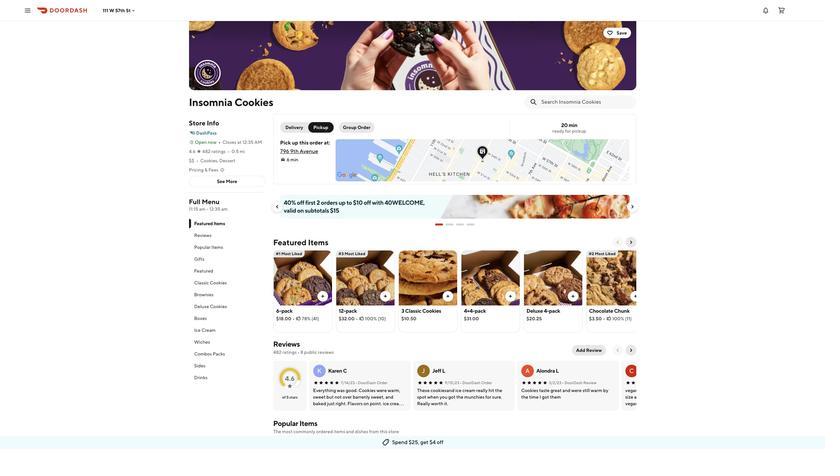Task type: vqa. For each thing, say whether or not it's contained in the screenshot.


Task type: locate. For each thing, give the bounding box(es) containing it.
4+4-pack $31.00
[[464, 308, 486, 321]]

first
[[305, 199, 316, 206]]

100% down "chunk"
[[612, 316, 624, 321]]

deluxe
[[194, 304, 209, 309], [526, 308, 543, 314]]

cookies for classic cookies
[[210, 280, 227, 286]]

1 horizontal spatial am
[[221, 206, 228, 212]]

review down the add review
[[583, 380, 597, 385]]

pack for 6-
[[281, 308, 293, 314]]

chocolate chunk
[[589, 308, 630, 314]]

items up reviews button
[[214, 221, 225, 226]]

menu
[[202, 198, 220, 206]]

0 horizontal spatial l
[[442, 368, 445, 374]]

1 pack from the left
[[281, 308, 293, 314]]

j
[[422, 368, 425, 374]]

1 add item to cart image from the left
[[320, 294, 325, 299]]

items inside popular items the most commonly ordered items and dishes from this store
[[299, 419, 317, 428]]

• right $$
[[196, 158, 198, 163]]

pickup
[[572, 128, 586, 134]]

0 horizontal spatial liked
[[292, 251, 302, 256]]

am left "-"
[[199, 206, 205, 212]]

0.5
[[232, 149, 239, 154]]

deluxe up boxes
[[194, 304, 209, 309]]

save
[[617, 30, 627, 36]]

1 vertical spatial ratings
[[282, 350, 297, 355]]

liked for chocolate chunk
[[605, 251, 616, 256]]

featured up #1 most liked
[[273, 238, 306, 247]]

items down the subtotals
[[308, 238, 328, 247]]

items down reviews button
[[211, 245, 223, 250]]

2 pack from the left
[[346, 308, 357, 314]]

111 w 57th st button
[[103, 8, 136, 13]]

0 vertical spatial review
[[586, 348, 602, 353]]

up inside 40% off first 2 orders up to $10 off with 40welcome, valid on subtotals $15
[[339, 199, 345, 206]]

ratings
[[211, 149, 226, 154], [282, 350, 297, 355]]

items up commonly
[[299, 419, 317, 428]]

100% left "(10)"
[[365, 316, 377, 321]]

1 vertical spatial 482
[[273, 350, 281, 355]]

0 horizontal spatial order
[[358, 125, 370, 130]]

• left 0.5
[[228, 149, 230, 154]]

0 horizontal spatial 482
[[202, 149, 210, 154]]

doordash right 3/2/23
[[564, 380, 583, 385]]

12 pack image
[[336, 250, 394, 306]]

min inside 20 min ready for pickup
[[569, 122, 577, 128]]

1 most from the left
[[281, 251, 291, 256]]

1 vertical spatial this
[[380, 429, 387, 434]]

2 horizontal spatial most
[[595, 251, 604, 256]]

4+4 pack image
[[461, 250, 520, 306]]

featured
[[194, 221, 213, 226], [273, 238, 306, 247], [194, 268, 213, 274]]

store info
[[189, 119, 219, 127]]

4+4-
[[464, 308, 475, 314]]

• left 8
[[298, 350, 300, 355]]

482 down reviews link
[[273, 350, 281, 355]]

min right 6
[[290, 157, 298, 162]]

2 100% from the left
[[612, 316, 624, 321]]

fees
[[208, 167, 218, 173]]

reviews 482 ratings • 8 public reviews
[[273, 340, 334, 355]]

5
[[286, 395, 289, 400]]

classic cookies button
[[189, 277, 265, 289]]

$25,
[[409, 439, 419, 446]]

4.6 up of 5 stars
[[285, 375, 295, 382]]

reviews inside reviews 482 ratings • 8 public reviews
[[273, 340, 300, 348]]

most for 12-
[[345, 251, 354, 256]]

featured inside "heading"
[[273, 238, 306, 247]]

insomnia cookies
[[189, 96, 273, 108]]

add item to cart image for deluxe 4-pack image
[[570, 294, 576, 299]]

0 horizontal spatial am
[[199, 206, 205, 212]]

0 horizontal spatial doordash
[[358, 380, 376, 385]]

now
[[208, 140, 217, 145]]

this inside popular items the most commonly ordered items and dishes from this store
[[380, 429, 387, 434]]

$3.50
[[589, 316, 602, 321]]

3 pack from the left
[[475, 308, 486, 314]]

1 vertical spatial 4.6
[[285, 375, 295, 382]]

4.6 up $$
[[189, 149, 196, 154]]

2 horizontal spatial off
[[437, 439, 443, 446]]

1 horizontal spatial classic
[[405, 308, 421, 314]]

cookies inside button
[[210, 280, 227, 286]]

pack
[[281, 308, 293, 314], [346, 308, 357, 314], [475, 308, 486, 314], [549, 308, 560, 314]]

• doordash review
[[562, 380, 597, 385]]

1 liked from the left
[[292, 251, 302, 256]]

this up 796 9th avenue "link"
[[299, 140, 308, 146]]

off up on
[[297, 199, 304, 206]]

• doordash order right 7/14/23
[[355, 380, 388, 385]]

l for a
[[556, 368, 559, 374]]

ratings down reviews link
[[282, 350, 297, 355]]

Item Search search field
[[541, 98, 631, 106]]

482 ratings •
[[202, 149, 230, 154]]

0 horizontal spatial ratings
[[211, 149, 226, 154]]

0 horizontal spatial featured items
[[194, 221, 225, 226]]

1 vertical spatial featured items
[[273, 238, 328, 247]]

see
[[217, 179, 225, 184]]

3 liked from the left
[[605, 251, 616, 256]]

powered by google image
[[337, 172, 357, 179]]

featured items down "-"
[[194, 221, 225, 226]]

1 vertical spatial classic
[[405, 308, 421, 314]]

deluxe 4-pack $20.25
[[526, 308, 560, 321]]

featured items heading
[[273, 237, 328, 248]]

0 horizontal spatial most
[[281, 251, 291, 256]]

0 vertical spatial 482
[[202, 149, 210, 154]]

reviews for reviews 482 ratings • 8 public reviews
[[273, 340, 300, 348]]

0 horizontal spatial this
[[299, 140, 308, 146]]

1 vertical spatial popular
[[273, 419, 298, 428]]

pack for 4+4-
[[475, 308, 486, 314]]

popular
[[194, 245, 211, 250], [273, 419, 298, 428]]

most right #3
[[345, 251, 354, 256]]

this
[[299, 140, 308, 146], [380, 429, 387, 434]]

1 vertical spatial reviews
[[273, 340, 300, 348]]

1 vertical spatial min
[[290, 157, 298, 162]]

deluxe up $20.25
[[526, 308, 543, 314]]

0 vertical spatial up
[[292, 140, 298, 146]]

482 down open now
[[202, 149, 210, 154]]

reviews inside button
[[194, 233, 212, 238]]

drinks
[[194, 375, 208, 380]]

1 vertical spatial up
[[339, 199, 345, 206]]

add item to cart image for 4+4 pack "image"
[[508, 294, 513, 299]]

#3
[[338, 251, 344, 256]]

up inside pick up this order at: 796 9th avenue
[[292, 140, 298, 146]]

2 liked from the left
[[355, 251, 365, 256]]

0 vertical spatial this
[[299, 140, 308, 146]]

1 horizontal spatial off
[[364, 199, 371, 206]]

12-
[[339, 308, 346, 314]]

full menu 11:15 am - 12:35 am
[[189, 198, 228, 212]]

boxes button
[[189, 313, 265, 324]]

up up 9th
[[292, 140, 298, 146]]

l right alondra
[[556, 368, 559, 374]]

Delivery radio
[[280, 122, 312, 133]]

off
[[297, 199, 304, 206], [364, 199, 371, 206], [437, 439, 443, 446]]

min for 20
[[569, 122, 577, 128]]

add item to cart image for the left 6 pack image
[[320, 294, 325, 299]]

avenue
[[300, 148, 318, 154]]

c down 'next' image
[[629, 368, 634, 374]]

classic cookies
[[194, 280, 227, 286]]

1 horizontal spatial 12:35
[[242, 140, 253, 145]]

1 horizontal spatial ratings
[[282, 350, 297, 355]]

doordash right 9/15/23
[[462, 380, 480, 385]]

pickup
[[313, 125, 328, 130]]

1 l from the left
[[442, 368, 445, 374]]

pack for 12-
[[346, 308, 357, 314]]

2 most from the left
[[345, 251, 354, 256]]

#2
[[589, 251, 594, 256]]

0 horizontal spatial deluxe
[[194, 304, 209, 309]]

up left to
[[339, 199, 345, 206]]

0 horizontal spatial popular
[[194, 245, 211, 250]]

deluxe inside deluxe 4-pack $20.25
[[526, 308, 543, 314]]

1 horizontal spatial reviews
[[273, 340, 300, 348]]

0 horizontal spatial 12:35
[[209, 206, 220, 212]]

3
[[401, 308, 404, 314]]

liked
[[292, 251, 302, 256], [355, 251, 365, 256], [605, 251, 616, 256]]

deluxe cookies button
[[189, 301, 265, 313]]

add item to cart image
[[320, 294, 325, 299], [383, 294, 388, 299], [445, 294, 450, 299], [508, 294, 513, 299], [570, 294, 576, 299], [633, 294, 638, 299]]

1 horizontal spatial c
[[629, 368, 634, 374]]

off right $4
[[437, 439, 443, 446]]

1 • doordash order from the left
[[355, 380, 388, 385]]

796
[[280, 148, 289, 154]]

reviews button
[[189, 230, 265, 241]]

2 l from the left
[[556, 368, 559, 374]]

• doordash order right 9/15/23
[[460, 380, 492, 385]]

0 vertical spatial featured items
[[194, 221, 225, 226]]

• doordash order
[[355, 380, 388, 385], [460, 380, 492, 385]]

popular up gifts
[[194, 245, 211, 250]]

2 • doordash order from the left
[[460, 380, 492, 385]]

l right jeff
[[442, 368, 445, 374]]

0 horizontal spatial up
[[292, 140, 298, 146]]

1 horizontal spatial 482
[[273, 350, 281, 355]]

subtotals
[[305, 207, 329, 214]]

ratings down now at the top left of page
[[211, 149, 226, 154]]

am right "-"
[[221, 206, 228, 212]]

jeff
[[432, 368, 441, 374]]

12:35 right at
[[242, 140, 253, 145]]

orders
[[321, 199, 338, 206]]

0 horizontal spatial classic
[[194, 280, 209, 286]]

12:35 right "-"
[[209, 206, 220, 212]]

0 vertical spatial ratings
[[211, 149, 226, 154]]

100%
[[365, 316, 377, 321], [612, 316, 624, 321]]

insomnia cookies image
[[189, 21, 636, 90], [195, 61, 220, 86]]

1 doordash from the left
[[358, 380, 376, 385]]

111
[[103, 8, 108, 13]]

min right 20
[[569, 122, 577, 128]]

1 horizontal spatial up
[[339, 199, 345, 206]]

$4
[[429, 439, 436, 446]]

featured down "-"
[[194, 221, 213, 226]]

12-pack
[[339, 308, 357, 314]]

c right "karen"
[[343, 368, 347, 374]]

0 horizontal spatial off
[[297, 199, 304, 206]]

this right from
[[380, 429, 387, 434]]

this inside pick up this order at: 796 9th avenue
[[299, 140, 308, 146]]

• doordash order for j
[[460, 380, 492, 385]]

min
[[569, 122, 577, 128], [290, 157, 298, 162]]

cookies for insomnia cookies
[[234, 96, 273, 108]]

1 horizontal spatial this
[[380, 429, 387, 434]]

4 pack from the left
[[549, 308, 560, 314]]

1 100% from the left
[[365, 316, 377, 321]]

0 vertical spatial 6 pack image
[[274, 250, 332, 306]]

liked right #3
[[355, 251, 365, 256]]

6 pack image
[[274, 250, 332, 306], [401, 440, 452, 449]]

0 horizontal spatial reviews
[[194, 233, 212, 238]]

0 horizontal spatial min
[[290, 157, 298, 162]]

featured button
[[189, 265, 265, 277]]

6 add item to cart image from the left
[[633, 294, 638, 299]]

0 horizontal spatial 100%
[[365, 316, 377, 321]]

3 add item to cart image from the left
[[445, 294, 450, 299]]

111 w 57th st
[[103, 8, 131, 13]]

classic up "brownies"
[[194, 280, 209, 286]]

5 add item to cart image from the left
[[570, 294, 576, 299]]

ice cream button
[[189, 324, 265, 336]]

cookies inside button
[[210, 304, 227, 309]]

reviews down $18.00
[[273, 340, 300, 348]]

1 vertical spatial 12:35
[[209, 206, 220, 212]]

2 doordash from the left
[[462, 380, 480, 385]]

482
[[202, 149, 210, 154], [273, 350, 281, 355]]

1 horizontal spatial min
[[569, 122, 577, 128]]

796 9th avenue link
[[280, 148, 318, 154]]

1 horizontal spatial popular
[[273, 419, 298, 428]]

brownies
[[194, 292, 214, 297]]

off right $10
[[364, 199, 371, 206]]

reviews up popular items
[[194, 233, 212, 238]]

0 vertical spatial reviews
[[194, 233, 212, 238]]

0 vertical spatial classic
[[194, 280, 209, 286]]

0 horizontal spatial • doordash order
[[355, 380, 388, 385]]

3 most from the left
[[595, 251, 604, 256]]

0 horizontal spatial 6 pack image
[[274, 250, 332, 306]]

deluxe inside button
[[194, 304, 209, 309]]

pack inside 4+4-pack $31.00
[[475, 308, 486, 314]]

#2 most liked
[[589, 251, 616, 256]]

deluxe for cookies
[[194, 304, 209, 309]]

stars
[[289, 395, 298, 400]]

0 vertical spatial popular
[[194, 245, 211, 250]]

1 horizontal spatial liked
[[355, 251, 365, 256]]

liked down previous button of carousel image
[[605, 251, 616, 256]]

1 vertical spatial 6 pack image
[[401, 440, 452, 449]]

cookies for deluxe cookies
[[210, 304, 227, 309]]

1 horizontal spatial • doordash order
[[460, 380, 492, 385]]

combos
[[194, 351, 212, 357]]

l
[[442, 368, 445, 374], [556, 368, 559, 374]]

12:35
[[242, 140, 253, 145], [209, 206, 220, 212]]

• down chocolate
[[603, 316, 605, 321]]

• right now at the top left of page
[[219, 140, 220, 145]]

1 horizontal spatial featured items
[[273, 238, 328, 247]]

group
[[343, 125, 357, 130]]

40welcome,
[[385, 199, 425, 206]]

l for j
[[442, 368, 445, 374]]

open
[[195, 140, 207, 145]]

select promotional banner element
[[435, 219, 474, 231]]

doordash
[[358, 380, 376, 385], [462, 380, 480, 385], [564, 380, 583, 385]]

ratings inside reviews 482 ratings • 8 public reviews
[[282, 350, 297, 355]]

most right #1
[[281, 251, 291, 256]]

1 horizontal spatial most
[[345, 251, 354, 256]]

1 horizontal spatial order
[[377, 380, 388, 385]]

2 vertical spatial featured
[[194, 268, 213, 274]]

1 am from the left
[[199, 206, 205, 212]]

ready
[[552, 128, 564, 134]]

min for 6
[[290, 157, 298, 162]]

2 horizontal spatial liked
[[605, 251, 616, 256]]

-
[[206, 206, 208, 212]]

2 add item to cart image from the left
[[383, 294, 388, 299]]

2 horizontal spatial doordash
[[564, 380, 583, 385]]

1 horizontal spatial deluxe
[[526, 308, 543, 314]]

$18.00
[[276, 316, 291, 321]]

most right #2
[[595, 251, 604, 256]]

classic
[[194, 280, 209, 286], [405, 308, 421, 314]]

featured down gifts
[[194, 268, 213, 274]]

Pickup radio
[[308, 122, 334, 133]]

$10
[[353, 199, 363, 206]]

next button of carousel image
[[630, 204, 635, 209], [628, 240, 633, 245]]

78%
[[302, 316, 311, 321]]

combos packs
[[194, 351, 225, 357]]

0 horizontal spatial 4.6
[[189, 149, 196, 154]]

chocolate chunk image
[[586, 250, 645, 306]]

dashpass
[[196, 130, 217, 136]]

1 horizontal spatial l
[[556, 368, 559, 374]]

featured items up #1 most liked
[[273, 238, 328, 247]]

1 horizontal spatial 100%
[[612, 316, 624, 321]]

liked down featured items "heading"
[[292, 251, 302, 256]]

4 add item to cart image from the left
[[508, 294, 513, 299]]

popular up the most
[[273, 419, 298, 428]]

popular inside popular items the most commonly ordered items and dishes from this store
[[273, 419, 298, 428]]

9th
[[290, 148, 299, 154]]

map region
[[272, 89, 693, 257]]

6-pack
[[276, 308, 293, 314]]

classic up the $10.50
[[405, 308, 421, 314]]

0 vertical spatial min
[[569, 122, 577, 128]]

doordash right 7/14/23
[[358, 380, 376, 385]]

items inside "heading"
[[308, 238, 328, 247]]

57th
[[115, 8, 125, 13]]

2 horizontal spatial order
[[481, 380, 492, 385]]

review right add at the bottom right of the page
[[586, 348, 602, 353]]

1 horizontal spatial doordash
[[462, 380, 480, 385]]

popular inside popular items button
[[194, 245, 211, 250]]

1 vertical spatial featured
[[273, 238, 306, 247]]

3 doordash from the left
[[564, 380, 583, 385]]

3/2/23
[[549, 380, 561, 385]]



Task type: describe. For each thing, give the bounding box(es) containing it.
• right $32.00 at bottom left
[[356, 316, 358, 321]]

order for k
[[377, 380, 388, 385]]

(11)
[[625, 316, 632, 321]]

add item to cart image for the 3 classic cookies image
[[445, 294, 450, 299]]

100% for chunk
[[612, 316, 624, 321]]

for
[[565, 128, 571, 134]]

deluxe for 4-
[[526, 308, 543, 314]]

doordash for j
[[462, 380, 480, 385]]

12:35 inside full menu 11:15 am - 12:35 am
[[209, 206, 220, 212]]

cream
[[201, 328, 216, 333]]

100% for pack
[[365, 316, 377, 321]]

1 horizontal spatial 6 pack image
[[401, 440, 452, 449]]

doordash for k
[[358, 380, 376, 385]]

order for j
[[481, 380, 492, 385]]

spend
[[392, 439, 408, 446]]

1 horizontal spatial 4.6
[[285, 375, 295, 382]]

karen
[[328, 368, 342, 374]]

#1
[[276, 251, 280, 256]]

2
[[317, 199, 320, 206]]

6 min
[[287, 157, 298, 162]]

reviews for reviews
[[194, 233, 212, 238]]

insomnia
[[189, 96, 232, 108]]

next image
[[628, 348, 633, 353]]

0 horizontal spatial c
[[343, 368, 347, 374]]

at:
[[324, 140, 330, 146]]

featured inside "button"
[[194, 268, 213, 274]]

classic inside button
[[194, 280, 209, 286]]

jeff l
[[432, 368, 445, 374]]

add
[[576, 348, 585, 353]]

&
[[205, 167, 208, 173]]

$31.00
[[464, 316, 479, 321]]

ice cream
[[194, 328, 216, 333]]

of 5 stars
[[282, 395, 298, 400]]

deluxe 4-pack image
[[524, 250, 582, 306]]

dishes
[[355, 429, 368, 434]]

group order button
[[339, 122, 374, 133]]

• right 9/15/23
[[460, 380, 462, 385]]

0 vertical spatial 4.6
[[189, 149, 196, 154]]

order inside button
[[358, 125, 370, 130]]

reviews link
[[273, 340, 300, 348]]

add item to cart image for the 12 pack image
[[383, 294, 388, 299]]

wiches button
[[189, 336, 265, 348]]

liked for 6-pack
[[292, 251, 302, 256]]

100% (11)
[[612, 316, 632, 321]]

items inside button
[[211, 245, 223, 250]]

78% (41)
[[302, 316, 319, 321]]

commonly
[[293, 429, 315, 434]]

gifts button
[[189, 253, 265, 265]]

pick up this order at: 796 9th avenue
[[280, 140, 330, 154]]

at
[[237, 140, 242, 145]]

ordered
[[316, 429, 333, 434]]

6
[[287, 157, 290, 162]]

items
[[334, 429, 345, 434]]

pricing & fees
[[189, 167, 218, 173]]

0 vertical spatial featured
[[194, 221, 213, 226]]

am
[[254, 140, 262, 145]]

3 classic cookies image
[[399, 250, 457, 306]]

classic inside 3 classic cookies $10.50
[[405, 308, 421, 314]]

order methods option group
[[280, 122, 334, 133]]

• right 3/2/23
[[562, 380, 564, 385]]

• inside reviews 482 ratings • 8 public reviews
[[298, 350, 300, 355]]

mi
[[240, 149, 245, 154]]

sides button
[[189, 360, 265, 372]]

4-
[[544, 308, 549, 314]]

most for chocolate
[[595, 251, 604, 256]]

popular items
[[194, 245, 223, 250]]

100% (10)
[[365, 316, 386, 321]]

store
[[189, 119, 205, 127]]

open menu image
[[24, 6, 32, 14]]

cookies,
[[200, 158, 218, 163]]

previous button of carousel image
[[275, 204, 280, 209]]

0 vertical spatial next button of carousel image
[[630, 204, 635, 209]]

$15
[[330, 207, 339, 214]]

0.5 mi
[[232, 149, 245, 154]]

8
[[300, 350, 303, 355]]

popular for popular items the most commonly ordered items and dishes from this store
[[273, 419, 298, 428]]

wiches
[[194, 340, 210, 345]]

popular for popular items
[[194, 245, 211, 250]]

dessert
[[219, 158, 235, 163]]

(10)
[[378, 316, 386, 321]]

cookies inside 3 classic cookies $10.50
[[422, 308, 441, 314]]

the
[[273, 429, 281, 434]]

40%
[[284, 199, 296, 206]]

pricing
[[189, 167, 204, 173]]

review inside button
[[586, 348, 602, 353]]

notification bell image
[[762, 6, 770, 14]]

combos packs button
[[189, 348, 265, 360]]

add item to cart image for chocolate chunk image in the right bottom of the page
[[633, 294, 638, 299]]

482 inside reviews 482 ratings • 8 public reviews
[[273, 350, 281, 355]]

valid
[[284, 207, 296, 214]]

• right $18.00
[[293, 316, 295, 321]]

popular items button
[[189, 241, 265, 253]]

gifts
[[194, 257, 204, 262]]

deluxe cookies
[[194, 304, 227, 309]]

open now
[[195, 140, 217, 145]]

0 items, open order cart image
[[778, 6, 785, 14]]

alondra l
[[536, 368, 559, 374]]

sides
[[194, 363, 205, 369]]

see more button
[[189, 176, 265, 187]]

from
[[369, 429, 379, 434]]

#3 most liked
[[338, 251, 365, 256]]

doordash for a
[[564, 380, 583, 385]]

chunk
[[614, 308, 630, 314]]

1 vertical spatial review
[[583, 380, 597, 385]]

pack inside deluxe 4-pack $20.25
[[549, 308, 560, 314]]

$10.50
[[401, 316, 416, 321]]

1 vertical spatial next button of carousel image
[[628, 240, 633, 245]]

add review
[[576, 348, 602, 353]]

• doordash order for k
[[355, 380, 388, 385]]

liked for 12-pack
[[355, 251, 365, 256]]

public
[[304, 350, 317, 355]]

3 classic cookies $10.50
[[401, 308, 441, 321]]

#1 most liked
[[276, 251, 302, 256]]

and
[[346, 429, 354, 434]]

full
[[189, 198, 200, 206]]

previous button of carousel image
[[615, 240, 620, 245]]

most for 6-
[[281, 251, 291, 256]]

reviews
[[318, 350, 334, 355]]

2 am from the left
[[221, 206, 228, 212]]

previous image
[[615, 348, 620, 353]]

7/14/23
[[341, 380, 355, 385]]

0 vertical spatial 12:35
[[242, 140, 253, 145]]

• right 7/14/23
[[355, 380, 357, 385]]

boxes
[[194, 316, 207, 321]]



